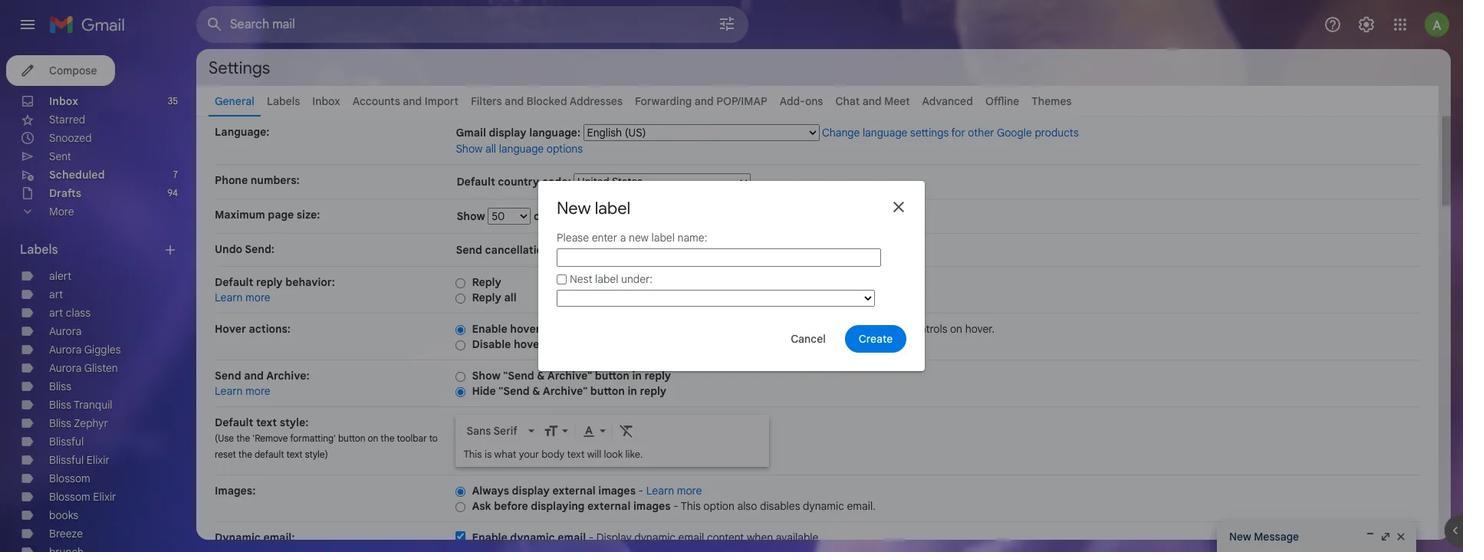 Task type: vqa. For each thing, say whether or not it's contained in the screenshot.
Send
yes



Task type: describe. For each thing, give the bounding box(es) containing it.
forwarding and pop/imap link
[[635, 94, 768, 108]]

in for hide "send & archive" button in reply
[[628, 384, 637, 398]]

change language settings for other google products link
[[822, 126, 1079, 140]]

actions:
[[249, 322, 291, 336]]

always
[[472, 484, 509, 498]]

ask
[[472, 499, 491, 513]]

1 vertical spatial external
[[588, 499, 631, 513]]

seconds
[[622, 243, 669, 257]]

drafts link
[[49, 186, 81, 200]]

in for show "send & archive" button in reply
[[632, 369, 642, 383]]

and for blocked
[[505, 94, 524, 108]]

more
[[49, 205, 74, 219]]

2 inbox link from the left
[[312, 94, 340, 108]]

dynamic
[[215, 531, 261, 545]]

email:
[[263, 531, 295, 545]]

1 horizontal spatial text
[[287, 449, 303, 460]]

hover actions:
[[215, 322, 291, 336]]

style:
[[280, 416, 309, 430]]

style)
[[305, 449, 328, 460]]

reply for reply
[[472, 275, 502, 289]]

offline
[[986, 94, 1020, 108]]

on inside default text style: (use the 'remove formatting' button on the toolbar to reset the default text style)
[[368, 433, 378, 444]]

compose button
[[6, 55, 115, 86]]

1 horizontal spatial page
[[631, 209, 657, 223]]

0 vertical spatial on
[[951, 322, 963, 336]]

2 aurora from the top
[[49, 343, 82, 357]]

more for and
[[246, 384, 271, 398]]

1 horizontal spatial to
[[691, 322, 701, 336]]

default for default text style: (use the 'remove formatting' button on the toolbar to reset the default text style)
[[215, 416, 253, 430]]

this is what your body text will look like.
[[464, 448, 643, 461]]

2 horizontal spatial -
[[674, 499, 679, 513]]

change language settings for other google products
[[822, 126, 1079, 140]]

chat and meet
[[836, 94, 910, 108]]

maximum page size:
[[215, 208, 320, 222]]

as
[[808, 322, 819, 336]]

nest
[[570, 273, 593, 286]]

displaying
[[531, 499, 585, 513]]

button for show "send & archive" button in reply
[[595, 369, 630, 383]]

hover.
[[966, 322, 995, 336]]

Always display external images radio
[[456, 486, 466, 498]]

bliss zephyr link
[[49, 417, 108, 430]]

books
[[49, 509, 79, 522]]

3 aurora from the top
[[49, 361, 82, 375]]

aurora glisten link
[[49, 361, 118, 375]]

forwarding
[[635, 94, 692, 108]]

a
[[620, 231, 626, 245]]

zephyr
[[74, 417, 108, 430]]

1 horizontal spatial -
[[639, 484, 644, 498]]

drafts
[[49, 186, 81, 200]]

enter
[[592, 231, 618, 245]]

2 bliss from the top
[[49, 398, 71, 412]]

2 horizontal spatial text
[[567, 448, 585, 461]]

general
[[215, 94, 255, 108]]

new label
[[557, 198, 631, 219]]

look
[[604, 448, 623, 461]]

and for meet
[[863, 94, 882, 108]]

2 vertical spatial -
[[589, 531, 594, 545]]

new label alert dialog
[[539, 181, 925, 372]]

alert art art class aurora aurora giggles aurora glisten bliss bliss tranquil bliss zephyr blissful blissful elixir blossom blossom elixir books breeze
[[49, 269, 121, 541]]

for
[[952, 126, 966, 140]]

show for show "send & archive" button in reply
[[472, 369, 501, 383]]

0 vertical spatial images
[[599, 484, 636, 498]]

and for pop/imap
[[695, 94, 714, 108]]

art link
[[49, 288, 63, 302]]

and for archive:
[[244, 369, 264, 383]]

access
[[654, 322, 689, 336]]

products
[[1035, 126, 1079, 140]]

please enter a new label name:
[[557, 231, 708, 245]]

add-ons link
[[780, 94, 823, 108]]

0 horizontal spatial page
[[268, 208, 294, 222]]

2 vertical spatial learn
[[646, 484, 674, 498]]

when
[[747, 531, 773, 545]]

2 horizontal spatial dynamic
[[803, 499, 845, 513]]

labels for labels heading
[[20, 242, 58, 258]]

before
[[494, 499, 528, 513]]

email.
[[847, 499, 876, 513]]

Nest label under: checkbox
[[557, 275, 567, 284]]

scheduled link
[[49, 168, 105, 182]]

forwarding and pop/imap
[[635, 94, 768, 108]]

sent link
[[49, 150, 71, 163]]

ons
[[805, 94, 823, 108]]

delete,
[[745, 322, 778, 336]]

send for send cancellation period:
[[456, 243, 483, 257]]

class
[[66, 306, 91, 320]]

1 vertical spatial label
[[652, 231, 675, 245]]

snoozed
[[49, 131, 92, 145]]

display for gmail
[[489, 126, 527, 140]]

learn more link for send
[[215, 384, 271, 398]]

reply for show "send & archive" button in reply
[[645, 369, 671, 383]]

period:
[[552, 243, 590, 257]]

cancel
[[791, 332, 826, 346]]

hide "send & archive" button in reply
[[472, 384, 667, 398]]

please
[[557, 231, 589, 245]]

1 horizontal spatial dynamic
[[635, 531, 676, 545]]

chat
[[836, 94, 860, 108]]

hover for disable
[[514, 338, 544, 351]]

blossom elixir link
[[49, 490, 116, 504]]

accounts
[[353, 94, 400, 108]]

blossom link
[[49, 472, 90, 486]]

per
[[611, 209, 628, 223]]

disables
[[760, 499, 801, 513]]

snooze
[[871, 322, 906, 336]]

breeze
[[49, 527, 83, 541]]

0 vertical spatial language
[[863, 126, 908, 140]]

images:
[[215, 484, 256, 498]]

gmail
[[456, 126, 486, 140]]

reply for reply all
[[472, 291, 502, 305]]

cancellation
[[485, 243, 550, 257]]

add-
[[780, 94, 805, 108]]

gain
[[631, 322, 652, 336]]

aurora link
[[49, 325, 82, 338]]

1 blossom from the top
[[49, 472, 90, 486]]

button inside default text style: (use the 'remove formatting' button on the toolbar to reset the default text style)
[[338, 433, 366, 444]]

filters and blocked addresses
[[471, 94, 623, 108]]

to inside default text style: (use the 'remove formatting' button on the toolbar to reset the default text style)
[[429, 433, 438, 444]]

name:
[[678, 231, 708, 245]]

always display external images - learn more
[[472, 484, 702, 498]]

controls
[[908, 322, 948, 336]]

0 vertical spatial external
[[553, 484, 596, 498]]

reply all
[[472, 291, 517, 305]]

archive" for hide
[[543, 384, 588, 398]]

hover for enable
[[510, 322, 541, 336]]

blissful link
[[49, 435, 84, 449]]

breeze link
[[49, 527, 83, 541]]

archive,
[[704, 322, 742, 336]]

actions for disable hover actions
[[547, 338, 586, 351]]



Task type: locate. For each thing, give the bounding box(es) containing it.
addresses
[[570, 94, 623, 108]]

0 horizontal spatial email
[[558, 531, 586, 545]]

default country code:
[[457, 175, 574, 189]]

Hide "Send & Archive" button in reply radio
[[456, 387, 466, 398]]

dynamic down before
[[510, 531, 555, 545]]

display for always
[[512, 484, 550, 498]]

art class link
[[49, 306, 91, 320]]

language down the meet
[[863, 126, 908, 140]]

text up 'remove
[[256, 416, 277, 430]]

starred link
[[49, 113, 85, 127]]

external up displaying
[[553, 484, 596, 498]]

1 horizontal spatial this
[[681, 499, 701, 513]]

1 vertical spatial -
[[674, 499, 679, 513]]

default for default reply behavior: learn more
[[215, 275, 253, 289]]

& down show "send & archive" button in reply
[[533, 384, 541, 398]]

art down alert link
[[49, 288, 63, 302]]

snoozed link
[[49, 131, 92, 145]]

1 bliss from the top
[[49, 380, 71, 394]]

send cancellation period:
[[456, 243, 592, 257]]

"send for hide
[[499, 384, 530, 398]]

blossom down blossom link
[[49, 490, 90, 504]]

aurora
[[49, 325, 82, 338], [49, 343, 82, 357], [49, 361, 82, 375]]

label right nest
[[595, 273, 619, 286]]

None search field
[[196, 6, 749, 43]]

learn more link up ask before displaying external images - this option also disables dynamic email.
[[646, 484, 702, 498]]

this
[[464, 448, 482, 461], [681, 499, 701, 513]]

conversations
[[534, 209, 608, 223]]

1 vertical spatial enable
[[472, 531, 508, 545]]

label up enter
[[595, 198, 631, 219]]

button down show "send & archive" button in reply
[[591, 384, 625, 398]]

- left display
[[589, 531, 594, 545]]

numbers:
[[251, 173, 300, 187]]

default left country
[[457, 175, 495, 189]]

default up (use
[[215, 416, 253, 430]]

default for default country code:
[[457, 175, 495, 189]]

page
[[268, 208, 294, 222], [631, 209, 657, 223]]

default inside default reply behavior: learn more
[[215, 275, 253, 289]]

1 horizontal spatial language
[[863, 126, 908, 140]]

display up show all language options link
[[489, 126, 527, 140]]

mark
[[781, 322, 805, 336]]

0 horizontal spatial to
[[429, 433, 438, 444]]

2 vertical spatial aurora
[[49, 361, 82, 375]]

and for import
[[403, 94, 422, 108]]

available.
[[776, 531, 822, 545]]

0 vertical spatial labels
[[267, 94, 300, 108]]

on
[[951, 322, 963, 336], [368, 433, 378, 444]]

advanced search options image
[[712, 8, 743, 39]]

bliss link
[[49, 380, 71, 394]]

images down the look
[[599, 484, 636, 498]]

1 inbox link from the left
[[49, 94, 78, 108]]

default reply behavior: learn more
[[215, 275, 335, 305]]

label for new label
[[595, 198, 631, 219]]

search mail image
[[201, 11, 229, 38]]

1 art from the top
[[49, 288, 63, 302]]

1 vertical spatial language
[[499, 142, 544, 156]]

archive" down show "send & archive" button in reply
[[543, 384, 588, 398]]

this left "option"
[[681, 499, 701, 513]]

reply for hide "send & archive" button in reply
[[640, 384, 667, 398]]

0 horizontal spatial -
[[589, 531, 594, 545]]

main menu image
[[18, 15, 37, 34]]

text left style)
[[287, 449, 303, 460]]

show for show
[[457, 209, 488, 223]]

0 vertical spatial to
[[691, 322, 701, 336]]

& for hide
[[533, 384, 541, 398]]

settings
[[209, 57, 270, 78]]

0 vertical spatial enable
[[472, 322, 508, 336]]

code:
[[542, 175, 571, 189]]

to
[[691, 322, 701, 336], [429, 433, 438, 444]]

language
[[863, 126, 908, 140], [499, 142, 544, 156]]

button up hide "send & archive" button in reply
[[595, 369, 630, 383]]

language:
[[530, 126, 581, 140]]

Please enter a new label name: field
[[557, 249, 881, 267]]

1 vertical spatial archive"
[[543, 384, 588, 398]]

Ask before displaying external images radio
[[456, 502, 466, 513]]

2 vertical spatial reply
[[640, 384, 667, 398]]

sent
[[49, 150, 71, 163]]

1 horizontal spatial email
[[679, 531, 705, 545]]

options
[[547, 142, 583, 156]]

2 vertical spatial learn more link
[[646, 484, 702, 498]]

learn more link down archive:
[[215, 384, 271, 398]]

phone numbers:
[[215, 173, 300, 187]]

send and archive: learn more
[[215, 369, 310, 398]]

content
[[707, 531, 744, 545]]

0 vertical spatial bliss
[[49, 380, 71, 394]]

more up ask before displaying external images - this option also disables dynamic email.
[[677, 484, 702, 498]]

more inside send and archive: learn more
[[246, 384, 271, 398]]

reply right reply all option
[[472, 291, 502, 305]]

email
[[558, 531, 586, 545], [679, 531, 705, 545]]

labels link
[[267, 94, 300, 108]]

1 reply from the top
[[472, 275, 502, 289]]

maximum
[[215, 208, 265, 222]]

country
[[498, 175, 539, 189]]

offline link
[[986, 94, 1020, 108]]

0 vertical spatial default
[[457, 175, 495, 189]]

button
[[595, 369, 630, 383], [591, 384, 625, 398], [338, 433, 366, 444]]

0 horizontal spatial dynamic
[[510, 531, 555, 545]]

new
[[629, 231, 649, 245]]

show down gmail
[[456, 142, 483, 156]]

scheduled
[[49, 168, 105, 182]]

enable dynamic email - display dynamic email content when available.
[[472, 531, 822, 545]]

2 blossom from the top
[[49, 490, 90, 504]]

7
[[173, 169, 178, 180]]

inbox for 2nd inbox link from the right
[[49, 94, 78, 108]]

this left is
[[464, 448, 482, 461]]

2 art from the top
[[49, 306, 63, 320]]

settings image
[[1358, 15, 1376, 34]]

0 horizontal spatial labels
[[20, 242, 58, 258]]

0 vertical spatial more
[[246, 291, 271, 305]]

archive" for show
[[548, 369, 592, 383]]

all
[[486, 142, 496, 156], [504, 291, 517, 305]]

1 vertical spatial actions
[[547, 338, 586, 351]]

labels for labels link
[[267, 94, 300, 108]]

send inside send and archive: learn more
[[215, 369, 241, 383]]

1 vertical spatial more
[[246, 384, 271, 398]]

1 vertical spatial blissful
[[49, 453, 84, 467]]

chat and meet link
[[836, 94, 910, 108]]

create button
[[845, 326, 907, 353]]

and
[[403, 94, 422, 108], [505, 94, 524, 108], [695, 94, 714, 108], [863, 94, 882, 108], [850, 322, 868, 336], [244, 369, 264, 383]]

images up enable dynamic email - display dynamic email content when available.
[[634, 499, 671, 513]]

inbox link right labels link
[[312, 94, 340, 108]]

actions up show "send & archive" button in reply
[[547, 338, 586, 351]]

inbox up starred link at the top
[[49, 94, 78, 108]]

bliss tranquil link
[[49, 398, 112, 412]]

and right chat
[[863, 94, 882, 108]]

labels navigation
[[0, 49, 196, 552]]

0 horizontal spatial text
[[256, 416, 277, 430]]

1 vertical spatial art
[[49, 306, 63, 320]]

new label heading
[[557, 198, 631, 219]]

new
[[557, 198, 591, 219]]

learn for send and archive: learn more
[[215, 384, 243, 398]]

reply down access
[[645, 369, 671, 383]]

and left pop/imap
[[695, 94, 714, 108]]

display up before
[[512, 484, 550, 498]]

2 vertical spatial bliss
[[49, 417, 71, 430]]

0 horizontal spatial send
[[215, 369, 241, 383]]

text
[[256, 416, 277, 430], [567, 448, 585, 461], [287, 449, 303, 460]]

enable for enable hover actions
[[472, 322, 508, 336]]

0 vertical spatial this
[[464, 448, 482, 461]]

and right read,
[[850, 322, 868, 336]]

1 vertical spatial labels
[[20, 242, 58, 258]]

email left content
[[679, 531, 705, 545]]

themes
[[1032, 94, 1072, 108]]

text left will
[[567, 448, 585, 461]]

default down undo
[[215, 275, 253, 289]]

blissful
[[49, 435, 84, 449], [49, 453, 84, 467]]

1 vertical spatial &
[[533, 384, 541, 398]]

compose
[[49, 64, 97, 77]]

labels right the general link
[[267, 94, 300, 108]]

1 vertical spatial hover
[[514, 338, 544, 351]]

inbox for 1st inbox link from right
[[312, 94, 340, 108]]

ask before displaying external images - this option also disables dynamic email.
[[472, 499, 876, 513]]

1 enable from the top
[[472, 322, 508, 336]]

giggles
[[84, 343, 121, 357]]

0 vertical spatial send
[[456, 243, 483, 257]]

0 vertical spatial hover
[[510, 322, 541, 336]]

dynamic left email.
[[803, 499, 845, 513]]

labels heading
[[20, 242, 163, 258]]

0 vertical spatial button
[[595, 369, 630, 383]]

"send down "disable hover actions"
[[503, 369, 535, 383]]

aurora down aurora link
[[49, 343, 82, 357]]

reply inside default reply behavior: learn more
[[256, 275, 283, 289]]

1 vertical spatial learn
[[215, 384, 243, 398]]

1 horizontal spatial on
[[951, 322, 963, 336]]

enable up disable
[[472, 322, 508, 336]]

(use
[[215, 433, 234, 444]]

learn inside send and archive: learn more
[[215, 384, 243, 398]]

accounts and import
[[353, 94, 459, 108]]

2 inbox from the left
[[312, 94, 340, 108]]

enable hover actions
[[472, 322, 582, 336]]

1 vertical spatial images
[[634, 499, 671, 513]]

Show "Send & Archive" button in reply radio
[[456, 371, 466, 383]]

1 vertical spatial display
[[512, 484, 550, 498]]

0 vertical spatial art
[[49, 288, 63, 302]]

learn
[[215, 291, 243, 305], [215, 384, 243, 398], [646, 484, 674, 498]]

archive" up hide "send & archive" button in reply
[[548, 369, 592, 383]]

and left import
[[403, 94, 422, 108]]

actions for enable hover actions
[[543, 322, 582, 336]]

1 vertical spatial learn more link
[[215, 384, 271, 398]]

1 horizontal spatial labels
[[267, 94, 300, 108]]

1 vertical spatial bliss
[[49, 398, 71, 412]]

0 vertical spatial reply
[[256, 275, 283, 289]]

show for show all language options
[[456, 142, 483, 156]]

1 vertical spatial reply
[[645, 369, 671, 383]]

display
[[489, 126, 527, 140], [512, 484, 550, 498]]

undo
[[215, 242, 243, 256]]

page up new
[[631, 209, 657, 223]]

phone
[[215, 173, 248, 187]]

0 vertical spatial blossom
[[49, 472, 90, 486]]

1 email from the left
[[558, 531, 586, 545]]

None checkbox
[[456, 532, 466, 542]]

more for reply
[[246, 291, 271, 305]]

1 vertical spatial aurora
[[49, 343, 82, 357]]

hover
[[510, 322, 541, 336], [514, 338, 544, 351]]

1 inbox from the left
[[49, 94, 78, 108]]

2 vertical spatial label
[[595, 273, 619, 286]]

remove formatting ‪(⌘\)‬ image
[[619, 424, 635, 439]]

inbox link up starred link at the top
[[49, 94, 78, 108]]

bliss
[[49, 380, 71, 394], [49, 398, 71, 412], [49, 417, 71, 430]]

0 vertical spatial aurora
[[49, 325, 82, 338]]

dynamic down ask before displaying external images - this option also disables dynamic email.
[[635, 531, 676, 545]]

email down displaying
[[558, 531, 586, 545]]

bliss up "blissful" link
[[49, 417, 71, 430]]

aurora up bliss link
[[49, 361, 82, 375]]

1 aurora from the top
[[49, 325, 82, 338]]

aurora down art class link
[[49, 325, 82, 338]]

0 vertical spatial reply
[[472, 275, 502, 289]]

all down gmail
[[486, 142, 496, 156]]

is
[[485, 448, 492, 461]]

label right new
[[652, 231, 675, 245]]

learn up hover
[[215, 291, 243, 305]]

elixir up blossom link
[[87, 453, 110, 467]]

bliss up bliss tranquil link
[[49, 380, 71, 394]]

0 horizontal spatial language
[[499, 142, 544, 156]]

also
[[738, 499, 758, 513]]

hover down enable hover actions
[[514, 338, 544, 351]]

pop/imap
[[717, 94, 768, 108]]

show down default country code:
[[457, 209, 488, 223]]

send down hover
[[215, 369, 241, 383]]

0 vertical spatial show
[[456, 142, 483, 156]]

1 blissful from the top
[[49, 435, 84, 449]]

send up the reply option
[[456, 243, 483, 257]]

reply down gain
[[640, 384, 667, 398]]

show all language options
[[456, 142, 583, 156]]

& up hide "send & archive" button in reply
[[537, 369, 545, 383]]

0 horizontal spatial inbox
[[49, 94, 78, 108]]

1 vertical spatial reply
[[472, 291, 502, 305]]

hover
[[215, 322, 246, 336]]

learn inside default reply behavior: learn more
[[215, 291, 243, 305]]

& for show
[[537, 369, 545, 383]]

default text style: (use the 'remove formatting' button on the toolbar to reset the default text style)
[[215, 416, 438, 460]]

elixir down blissful elixir link
[[93, 490, 116, 504]]

1 vertical spatial this
[[681, 499, 701, 513]]

2 reply from the top
[[472, 291, 502, 305]]

1 horizontal spatial inbox
[[312, 94, 340, 108]]

actions up "disable hover actions"
[[543, 322, 582, 336]]

enable down ask
[[472, 531, 508, 545]]

bliss down bliss link
[[49, 398, 71, 412]]

in
[[632, 369, 642, 383], [628, 384, 637, 398]]

1 horizontal spatial inbox link
[[312, 94, 340, 108]]

accounts and import link
[[353, 94, 459, 108]]

alert
[[49, 269, 72, 283]]

1 vertical spatial show
[[457, 209, 488, 223]]

enable for enable dynamic email - display dynamic email content when available.
[[472, 531, 508, 545]]

1 vertical spatial button
[[591, 384, 625, 398]]

to right toolbar
[[429, 433, 438, 444]]

0 horizontal spatial inbox link
[[49, 94, 78, 108]]

learn more link for default
[[215, 291, 271, 305]]

1 horizontal spatial send
[[456, 243, 483, 257]]

and right filters
[[505, 94, 524, 108]]

0 vertical spatial learn
[[215, 291, 243, 305]]

Enable hover actions radio
[[456, 324, 466, 336]]

0 vertical spatial blissful
[[49, 435, 84, 449]]

all for reply
[[504, 291, 517, 305]]

on left hover.
[[951, 322, 963, 336]]

more up hover actions:
[[246, 291, 271, 305]]

0 vertical spatial display
[[489, 126, 527, 140]]

blissful down bliss zephyr link
[[49, 435, 84, 449]]

all for show
[[486, 142, 496, 156]]

reply down send:
[[256, 275, 283, 289]]

labels inside "navigation"
[[20, 242, 58, 258]]

inbox right labels link
[[312, 94, 340, 108]]

page left size:
[[268, 208, 294, 222]]

learn up ask before displaying external images - this option also disables dynamic email.
[[646, 484, 674, 498]]

glisten
[[84, 361, 118, 375]]

the left toolbar
[[381, 433, 395, 444]]

external down the always display external images - learn more
[[588, 499, 631, 513]]

2 vertical spatial more
[[677, 484, 702, 498]]

language down gmail display language:
[[499, 142, 544, 156]]

more inside default reply behavior: learn more
[[246, 291, 271, 305]]

blissful down "blissful" link
[[49, 453, 84, 467]]

1 vertical spatial elixir
[[93, 490, 116, 504]]

the right reset
[[238, 449, 252, 460]]

1 horizontal spatial all
[[504, 291, 517, 305]]

35
[[168, 95, 178, 107]]

0 vertical spatial all
[[486, 142, 496, 156]]

0 horizontal spatial on
[[368, 433, 378, 444]]

language:
[[215, 125, 270, 139]]

0 vertical spatial learn more link
[[215, 291, 271, 305]]

on left toolbar
[[368, 433, 378, 444]]

"send for show
[[503, 369, 535, 383]]

0 vertical spatial actions
[[543, 322, 582, 336]]

art down art link at bottom
[[49, 306, 63, 320]]

in down gain
[[632, 369, 642, 383]]

"send right the hide in the left bottom of the page
[[499, 384, 530, 398]]

filters
[[471, 94, 502, 108]]

learn for default reply behavior: learn more
[[215, 291, 243, 305]]

1 vertical spatial default
[[215, 275, 253, 289]]

'remove
[[253, 433, 288, 444]]

3 bliss from the top
[[49, 417, 71, 430]]

2 vertical spatial default
[[215, 416, 253, 430]]

and left archive:
[[244, 369, 264, 383]]

inbox
[[49, 94, 78, 108], [312, 94, 340, 108]]

0 vertical spatial elixir
[[87, 453, 110, 467]]

learn more link up hover actions:
[[215, 291, 271, 305]]

reply up reply all
[[472, 275, 502, 289]]

labels up alert
[[20, 242, 58, 258]]

and inside send and archive: learn more
[[244, 369, 264, 383]]

2 vertical spatial button
[[338, 433, 366, 444]]

general link
[[215, 94, 255, 108]]

2 email from the left
[[679, 531, 705, 545]]

0 vertical spatial in
[[632, 369, 642, 383]]

display
[[597, 531, 632, 545]]

0 horizontal spatial all
[[486, 142, 496, 156]]

Disable hover actions radio
[[456, 340, 466, 351]]

1 vertical spatial to
[[429, 433, 438, 444]]

the right (use
[[236, 433, 250, 444]]

2 enable from the top
[[472, 531, 508, 545]]

button right formatting'
[[338, 433, 366, 444]]

to right access
[[691, 322, 701, 336]]

- up ask before displaying external images - this option also disables dynamic email.
[[639, 484, 644, 498]]

all up enable hover actions
[[504, 291, 517, 305]]

0 horizontal spatial this
[[464, 448, 482, 461]]

send for send and archive: learn more
[[215, 369, 241, 383]]

learn up (use
[[215, 384, 243, 398]]

label for nest label under:
[[595, 273, 619, 286]]

button for hide "send & archive" button in reply
[[591, 384, 625, 398]]

0 vertical spatial &
[[537, 369, 545, 383]]

show up the hide in the left bottom of the page
[[472, 369, 501, 383]]

1 vertical spatial all
[[504, 291, 517, 305]]

1 vertical spatial in
[[628, 384, 637, 398]]

blossom down blissful elixir link
[[49, 472, 90, 486]]

1 vertical spatial blossom
[[49, 490, 90, 504]]

- up enable dynamic email - display dynamic email content when available.
[[674, 499, 679, 513]]

more button
[[0, 203, 184, 221]]

like.
[[626, 448, 643, 461]]

2 blissful from the top
[[49, 453, 84, 467]]

inbox inside labels "navigation"
[[49, 94, 78, 108]]

in up remove formatting ‪(⌘\)‬ icon
[[628, 384, 637, 398]]

default inside default text style: (use the 'remove formatting' button on the toolbar to reset the default text style)
[[215, 416, 253, 430]]

hover up "disable hover actions"
[[510, 322, 541, 336]]

2 vertical spatial show
[[472, 369, 501, 383]]

settings
[[911, 126, 949, 140]]

more down archive:
[[246, 384, 271, 398]]

0 vertical spatial -
[[639, 484, 644, 498]]

Reply all radio
[[456, 293, 466, 304]]

blissful elixir link
[[49, 453, 110, 467]]

1 vertical spatial "send
[[499, 384, 530, 398]]

Reply radio
[[456, 278, 466, 289]]

starred
[[49, 113, 85, 127]]



